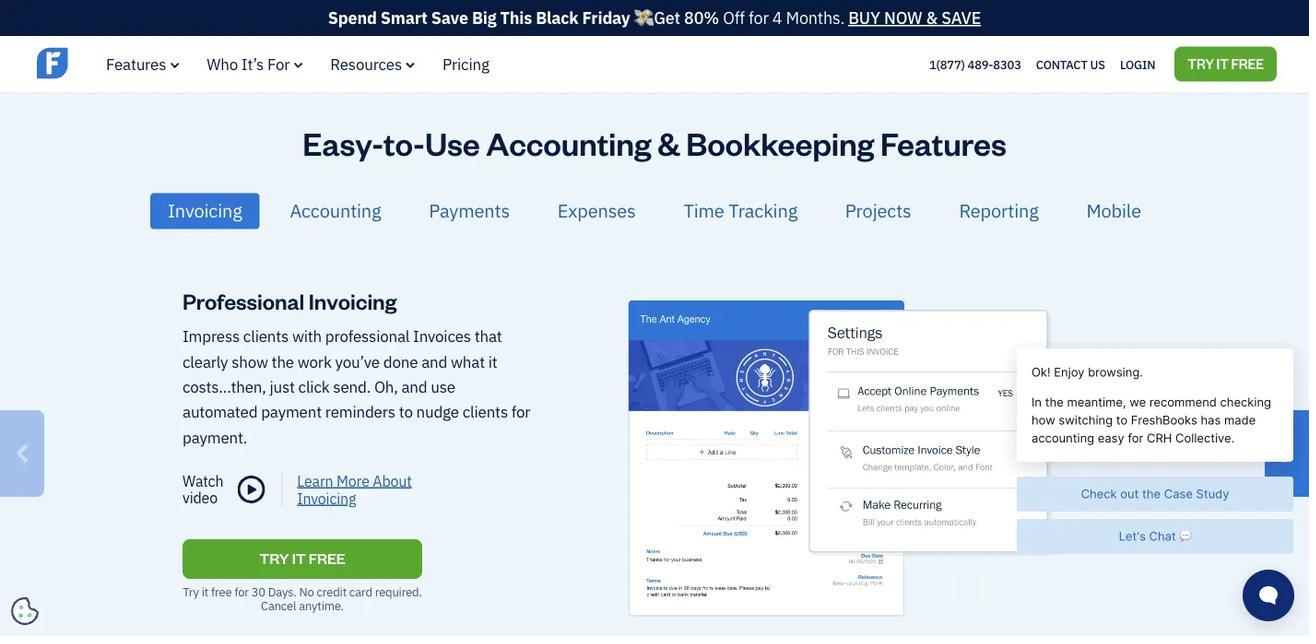 Task type: describe. For each thing, give the bounding box(es) containing it.
1 vertical spatial clients
[[463, 402, 508, 422]]

save
[[942, 7, 981, 29]]

accounting inside accounting link
[[290, 199, 381, 223]]

0 vertical spatial clients
[[243, 326, 289, 346]]

free
[[1232, 55, 1264, 72]]

try it free for 30 days. no credit card required. cancel anytime.
[[183, 584, 422, 614]]

0 vertical spatial invoicing
[[168, 199, 242, 223]]

free
[[211, 584, 232, 599]]

projects
[[845, 199, 912, 223]]

reminders
[[325, 402, 396, 422]]

days.
[[268, 584, 297, 599]]

login link
[[1120, 52, 1156, 76]]

clearly
[[183, 351, 228, 372]]

us
[[1091, 56, 1106, 72]]

big
[[472, 7, 496, 29]]

anytime.
[[299, 598, 344, 614]]

payments
[[429, 199, 510, 223]]

done
[[383, 351, 418, 372]]

reporting link
[[942, 193, 1057, 229]]

click
[[298, 377, 330, 397]]

try
[[259, 548, 289, 567]]

8303
[[994, 56, 1022, 72]]

cookie preferences image
[[11, 598, 39, 625]]

invoicing link
[[150, 193, 260, 229]]

save
[[431, 7, 468, 29]]

required.
[[375, 584, 422, 599]]

for inside try it free for 30 days. no credit card required. cancel anytime.
[[234, 584, 249, 599]]

smart
[[381, 7, 428, 29]]

time tracking link
[[666, 193, 815, 229]]

easy-to-use accounting & bookkeeping features
[[303, 122, 1007, 163]]

it inside impress clients with professional invoices that clearly show the work you've done and what it costs…then, just click send. oh, and use automated payment reminders to nudge clients for payment.
[[489, 351, 498, 372]]

it for try it free
[[1217, 55, 1229, 72]]

mobile
[[1087, 199, 1142, 223]]

learn more about invoicing link
[[283, 471, 448, 508]]

no
[[299, 584, 314, 599]]

show
[[232, 351, 268, 372]]

learn more about invoicing
[[297, 471, 412, 508]]

use
[[431, 377, 455, 397]]

tracking
[[729, 199, 798, 223]]

time
[[684, 199, 725, 223]]

watch video
[[183, 471, 223, 507]]

professional
[[183, 287, 305, 315]]

1 vertical spatial invoicing
[[309, 287, 397, 315]]

expenses
[[558, 199, 636, 223]]

for inside impress clients with professional invoices that clearly show the work you've done and what it costs…then, just click send. oh, and use automated payment reminders to nudge clients for payment.
[[512, 402, 531, 422]]

time tracking
[[684, 199, 798, 223]]

try it free
[[1188, 55, 1264, 72]]

pricing link
[[443, 54, 489, 74]]

card
[[349, 584, 372, 599]]

it's
[[241, 54, 264, 74]]

30
[[252, 584, 266, 599]]

more
[[337, 471, 370, 490]]

free
[[309, 548, 346, 567]]

accounting link
[[272, 193, 399, 229]]

1 vertical spatial and
[[402, 377, 427, 397]]

resources link
[[330, 54, 415, 74]]

black
[[536, 7, 579, 29]]

for
[[267, 54, 290, 74]]

projects link
[[828, 193, 929, 229]]

friday
[[582, 7, 630, 29]]

1 horizontal spatial features
[[881, 122, 1007, 163]]

about
[[373, 471, 412, 490]]

resources
[[330, 54, 402, 74]]

features link
[[106, 54, 179, 74]]

it for try it free for 30 days. no credit card required. cancel anytime.
[[202, 584, 209, 599]]

2 horizontal spatial for
[[749, 7, 769, 29]]

invoices
[[413, 326, 471, 346]]

send.
[[333, 377, 371, 397]]

with
[[292, 326, 322, 346]]

use
[[425, 122, 480, 163]]

freshbooks logo image
[[37, 46, 180, 81]]

impress
[[183, 326, 240, 346]]

easy-
[[303, 122, 384, 163]]

this
[[500, 7, 532, 29]]

now
[[884, 7, 923, 29]]

bookkeeping
[[686, 122, 875, 163]]

4
[[773, 7, 782, 29]]



Task type: vqa. For each thing, say whether or not it's contained in the screenshot.
FreshBooks inside the STAY CONNECTED TO YOUR CLIENTS AND TEAM, EVEN ON THE GO. SEND INVOICES, TRACK EXPENSES, AND CHECK ON PROJECTS ALL WITH THE FRESHBOOKS MOBILE APP. OH, AND IF YOU DRIVE A LOT FOR YOUR BUSINESS, CHECK OUT
no



Task type: locate. For each thing, give the bounding box(es) containing it.
just
[[270, 377, 295, 397]]

automated
[[183, 402, 258, 422]]

the
[[272, 351, 294, 372]]

0 horizontal spatial for
[[234, 584, 249, 599]]

to
[[399, 402, 413, 422]]

0 horizontal spatial clients
[[243, 326, 289, 346]]

video
[[183, 488, 218, 507]]

credit
[[317, 584, 347, 599]]

oh,
[[374, 377, 398, 397]]

try it free link
[[1175, 47, 1277, 82]]

payment
[[261, 402, 322, 422]]

1 vertical spatial for
[[512, 402, 531, 422]]

costs…then,
[[183, 377, 266, 397]]

for
[[749, 7, 769, 29], [512, 402, 531, 422], [234, 584, 249, 599]]

1 horizontal spatial try
[[1188, 55, 1214, 72]]

1(877) 489-8303
[[930, 56, 1022, 72]]

nudge
[[416, 402, 459, 422]]

2 vertical spatial invoicing
[[297, 489, 356, 508]]

invoicing
[[168, 199, 242, 223], [309, 287, 397, 315], [297, 489, 356, 508]]

0 horizontal spatial it
[[202, 584, 209, 599]]

2 vertical spatial it
[[202, 584, 209, 599]]

buy
[[849, 7, 881, 29]]

try it free
[[259, 548, 346, 567]]

1 horizontal spatial for
[[512, 402, 531, 422]]

0 horizontal spatial &
[[658, 122, 680, 163]]

professional
[[325, 326, 410, 346]]

1(877)
[[930, 56, 965, 72]]

features
[[106, 54, 166, 74], [881, 122, 1007, 163]]

1 vertical spatial accounting
[[290, 199, 381, 223]]

expenses link
[[540, 193, 654, 229]]

you've
[[335, 351, 380, 372]]

who it's for link
[[207, 54, 303, 74]]

it
[[292, 548, 306, 567]]

1 horizontal spatial accounting
[[486, 122, 652, 163]]

contact
[[1036, 56, 1088, 72]]

and up to
[[402, 377, 427, 397]]

accounting
[[486, 122, 652, 163], [290, 199, 381, 223]]

1 vertical spatial &
[[658, 122, 680, 163]]

that
[[475, 326, 502, 346]]

spend
[[328, 7, 377, 29]]

work
[[298, 351, 332, 372]]

489-
[[968, 56, 994, 72]]

0 vertical spatial accounting
[[486, 122, 652, 163]]

for right "nudge"
[[512, 402, 531, 422]]

pricing
[[443, 54, 489, 74]]

1(877) 489-8303 link
[[930, 56, 1022, 72]]

1 horizontal spatial it
[[489, 351, 498, 372]]

0 vertical spatial &
[[926, 7, 938, 29]]

and down invoices
[[422, 351, 447, 372]]

payment.
[[183, 427, 247, 447]]

professional invoicing
[[183, 287, 397, 315]]

invoicing inside learn more about invoicing
[[297, 489, 356, 508]]

1 horizontal spatial &
[[926, 7, 938, 29]]

spend smart save big this black friday 💸 get 80% off for 4 months. buy now & save
[[328, 7, 981, 29]]

contact us
[[1036, 56, 1106, 72]]

it inside try it free for 30 days. no credit card required. cancel anytime.
[[202, 584, 209, 599]]

accounting down easy-
[[290, 199, 381, 223]]

1 horizontal spatial clients
[[463, 402, 508, 422]]

0 vertical spatial features
[[106, 54, 166, 74]]

2 vertical spatial for
[[234, 584, 249, 599]]

impress clients with professional invoices that clearly show the work you've done and what it costs…then, just click send. oh, and use automated payment reminders to nudge clients for payment.
[[183, 326, 531, 447]]

clients up show
[[243, 326, 289, 346]]

0 horizontal spatial features
[[106, 54, 166, 74]]

1 vertical spatial it
[[489, 351, 498, 372]]

features left who
[[106, 54, 166, 74]]

1 vertical spatial features
[[881, 122, 1007, 163]]

accounting up expenses
[[486, 122, 652, 163]]

for left 30
[[234, 584, 249, 599]]

contact us link
[[1036, 52, 1106, 76]]

learn
[[297, 471, 333, 490]]

try inside try it free for 30 days. no credit card required. cancel anytime.
[[183, 584, 199, 599]]

try for try it free for 30 days. no credit card required. cancel anytime.
[[183, 584, 199, 599]]

and
[[422, 351, 447, 372], [402, 377, 427, 397]]

mobile link
[[1069, 193, 1159, 229]]

try
[[1188, 55, 1214, 72], [183, 584, 199, 599]]

clients right "nudge"
[[463, 402, 508, 422]]

0 vertical spatial it
[[1217, 55, 1229, 72]]

features down 1(877)
[[881, 122, 1007, 163]]

2 horizontal spatial it
[[1217, 55, 1229, 72]]

buy now & save link
[[849, 7, 981, 29]]

cookie consent banner dialog
[[14, 409, 290, 622]]

what
[[451, 351, 485, 372]]

off
[[723, 7, 745, 29]]

0 vertical spatial and
[[422, 351, 447, 372]]

watch
[[183, 471, 223, 491]]

💸
[[634, 7, 650, 29]]

0 vertical spatial for
[[749, 7, 769, 29]]

try it free link
[[183, 539, 422, 579]]

get
[[654, 7, 681, 29]]

it
[[1217, 55, 1229, 72], [489, 351, 498, 372], [202, 584, 209, 599]]

try for try it free
[[1188, 55, 1214, 72]]

to-
[[384, 122, 425, 163]]

80%
[[684, 7, 719, 29]]

0 horizontal spatial accounting
[[290, 199, 381, 223]]

for left 4
[[749, 7, 769, 29]]

cancel
[[261, 598, 296, 614]]

login
[[1120, 56, 1156, 72]]

0 horizontal spatial try
[[183, 584, 199, 599]]

1 vertical spatial try
[[183, 584, 199, 599]]

months.
[[786, 7, 845, 29]]

0 vertical spatial try
[[1188, 55, 1214, 72]]



